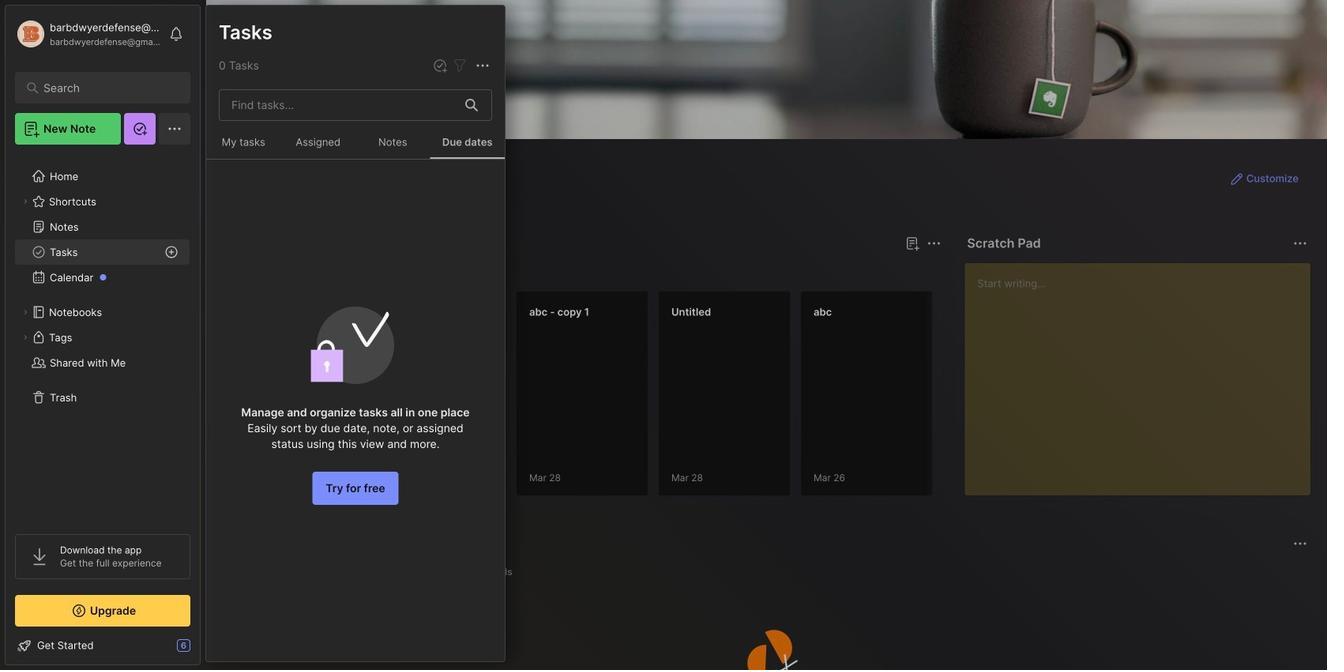 Task type: describe. For each thing, give the bounding box(es) containing it.
click to collapse image
[[200, 641, 211, 660]]

new task image
[[432, 58, 448, 74]]

Help and Learning task checklist field
[[6, 633, 200, 658]]

more actions and view options image
[[473, 56, 492, 75]]

none search field inside main element
[[43, 78, 170, 97]]

Find tasks… text field
[[222, 92, 456, 118]]

More actions and view options field
[[469, 56, 492, 75]]

Account field
[[15, 18, 161, 50]]



Task type: locate. For each thing, give the bounding box(es) containing it.
expand notebooks image
[[21, 307, 30, 317]]

expand tags image
[[21, 333, 30, 342]]

main element
[[0, 0, 206, 670]]

filter tasks image
[[451, 56, 469, 75]]

Start writing… text field
[[978, 263, 1310, 483]]

tab list
[[235, 563, 1306, 582]]

row group
[[232, 291, 1328, 506]]

Search text field
[[43, 81, 170, 96]]

tree inside main element
[[6, 154, 200, 520]]

None search field
[[43, 78, 170, 97]]

Filter tasks field
[[451, 56, 469, 75]]

tab
[[235, 262, 281, 281], [235, 563, 295, 582], [476, 563, 520, 582]]

tree
[[6, 154, 200, 520]]



Task type: vqa. For each thing, say whether or not it's contained in the screenshot.
tree
yes



